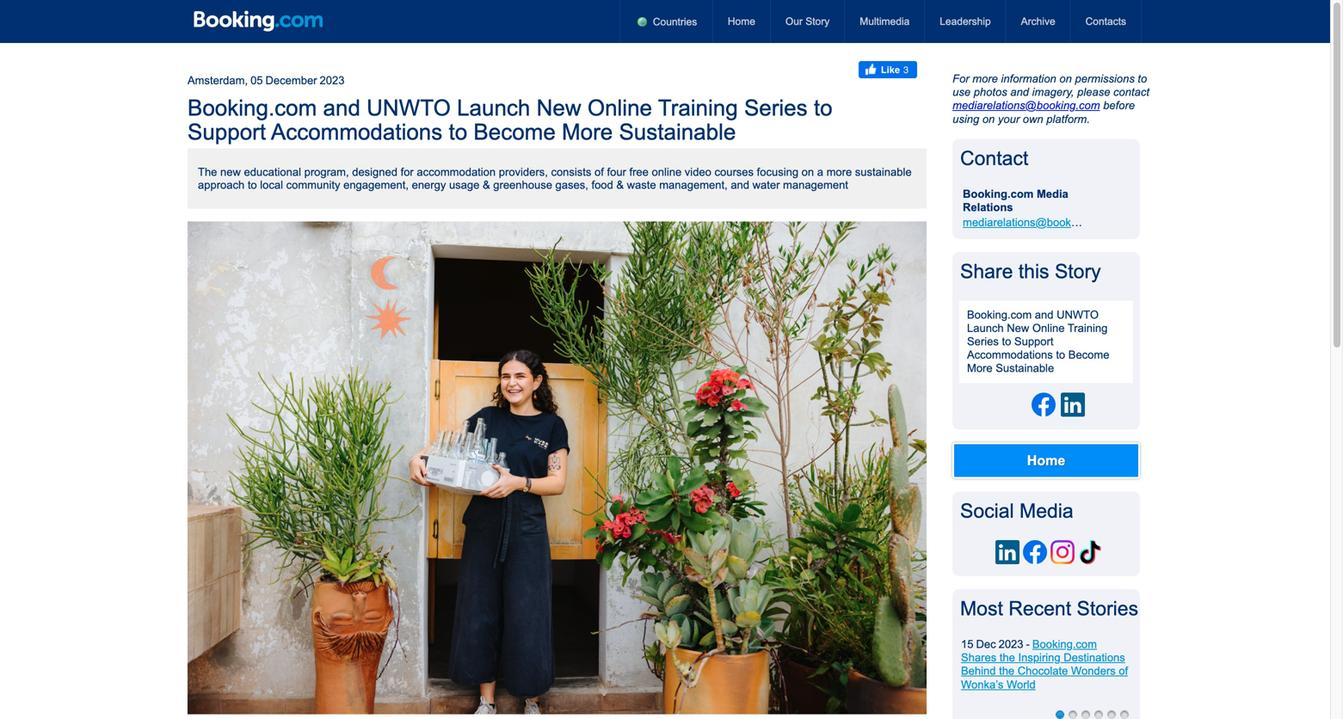 Task type: locate. For each thing, give the bounding box(es) containing it.
1 vertical spatial launch
[[968, 322, 1004, 335]]

more inside the new educational program, designed for accommodation providers, consists of four free online video courses focusing on a more sustainable approach to local community engagement, energy usage & greenhouse gases, food & waste management, and water management
[[827, 166, 852, 179]]

more right 'a'
[[827, 166, 852, 179]]

more
[[562, 120, 613, 145], [968, 362, 993, 375]]

1 vertical spatial accommodations
[[968, 349, 1053, 362]]

media
[[1037, 188, 1069, 201], [1020, 500, 1074, 522]]

launch
[[457, 96, 531, 121], [968, 322, 1004, 335]]

0 horizontal spatial &
[[483, 179, 490, 192]]

unwto up for
[[367, 96, 451, 121]]

to
[[1138, 72, 1148, 85], [814, 96, 833, 121], [449, 120, 468, 145], [248, 179, 257, 192], [1002, 335, 1012, 348], [1056, 349, 1066, 362]]

chocolate
[[1018, 665, 1068, 678]]

0 horizontal spatial booking.com and unwto launch new online training series to support accommodations to become more sustainable
[[188, 96, 833, 145]]

of
[[595, 166, 604, 179], [1119, 665, 1129, 678]]

mediarelations@booking.com up this
[[963, 216, 1111, 229]]

0 horizontal spatial training
[[658, 96, 738, 121]]

most recent stories
[[961, 598, 1139, 620]]

wonka's
[[961, 679, 1004, 691]]

1 vertical spatial mediarelations@booking.com link
[[963, 216, 1111, 229]]

mediarelations@booking.com link up 'own'
[[953, 99, 1100, 112]]

1 vertical spatial become
[[1069, 349, 1110, 362]]

0 horizontal spatial unwto
[[367, 96, 451, 121]]

platform.
[[1047, 113, 1090, 125]]

0 vertical spatial more
[[562, 120, 613, 145]]

1 vertical spatial home
[[1028, 453, 1066, 469]]

media for booking.com
[[1037, 188, 1069, 201]]

0 horizontal spatial 2023
[[320, 74, 345, 87]]

0 vertical spatial more
[[973, 72, 998, 85]]

1 horizontal spatial share this release image
[[1061, 393, 1085, 417]]

booking.com up relations
[[963, 188, 1034, 201]]

on up imagery, on the top
[[1060, 72, 1072, 85]]

sustainable
[[619, 120, 736, 145], [996, 362, 1055, 375]]

support
[[188, 120, 266, 145], [1015, 335, 1054, 348]]

1 horizontal spatial become
[[1069, 349, 1110, 362]]

1 vertical spatial media
[[1020, 500, 1074, 522]]

to inside the new educational program, designed for accommodation providers, consists of four free online video courses focusing on a more sustainable approach to local community engagement, energy usage & greenhouse gases, food & waste management, and water management
[[248, 179, 257, 192]]

booking.com inside booking.com shares the inspiring destinations behind the chocolate wonders of wonka's world
[[1033, 638, 1097, 651]]

1 horizontal spatial home
[[1028, 453, 1066, 469]]

1 vertical spatial on
[[983, 113, 995, 125]]

1 vertical spatial home link
[[1028, 453, 1066, 469]]

mediarelations@booking.com link
[[953, 99, 1100, 112], [963, 216, 1111, 229]]

approach
[[198, 179, 245, 192]]

& right food
[[617, 179, 624, 192]]

0 horizontal spatial on
[[802, 166, 814, 179]]

amsterdam, 05 december 2023
[[188, 74, 345, 87]]

archive
[[1021, 15, 1056, 27]]

0 horizontal spatial new
[[537, 96, 582, 121]]

0 vertical spatial unwto
[[367, 96, 451, 121]]

1 vertical spatial of
[[1119, 665, 1129, 678]]

series up focusing
[[745, 96, 808, 121]]

0 vertical spatial on
[[1060, 72, 1072, 85]]

local
[[260, 179, 283, 192]]

more
[[973, 72, 998, 85], [827, 166, 852, 179]]

home link
[[713, 0, 770, 43], [1028, 453, 1066, 469]]

1 vertical spatial series
[[968, 335, 999, 348]]

archive link
[[1007, 0, 1070, 43]]

share this release image
[[1032, 393, 1056, 417], [1061, 393, 1085, 417]]

on left 'a'
[[802, 166, 814, 179]]

gases,
[[556, 179, 589, 192]]

booking.com and unwto launch new online training series to support accommodations to become more sustainable up the providers, at the left
[[188, 96, 833, 145]]

& right "usage"
[[483, 179, 490, 192]]

booking.com and unwto launch new online training series to support accommodations to become more sustainable
[[188, 96, 833, 145], [968, 308, 1110, 375]]

and left water
[[731, 179, 750, 192]]

imagery,
[[1033, 86, 1075, 99]]

1 vertical spatial new
[[1007, 322, 1030, 335]]

0 horizontal spatial more
[[562, 120, 613, 145]]

home link up the social media
[[1028, 453, 1066, 469]]

on left your
[[983, 113, 995, 125]]

0 horizontal spatial accommodations
[[271, 120, 443, 145]]

support up 'new'
[[188, 120, 266, 145]]

0 vertical spatial of
[[595, 166, 604, 179]]

2 vertical spatial on
[[802, 166, 814, 179]]

home link left our
[[713, 0, 770, 43]]

1 vertical spatial mediarelations@booking.com
[[963, 216, 1111, 229]]

booking.com
[[188, 96, 317, 121], [963, 188, 1034, 201], [968, 308, 1032, 321], [1033, 638, 1097, 651]]

2 share this release image from the left
[[1061, 393, 1085, 417]]

0 horizontal spatial home
[[728, 15, 756, 27]]

1 vertical spatial support
[[1015, 335, 1054, 348]]

-
[[1026, 638, 1030, 651]]

share this story
[[961, 260, 1101, 283]]

0 vertical spatial media
[[1037, 188, 1069, 201]]

become
[[474, 120, 556, 145], [1069, 349, 1110, 362]]

usage
[[449, 179, 480, 192]]

information
[[1001, 72, 1057, 85]]

food
[[592, 179, 614, 192]]

new down share this story
[[1007, 322, 1030, 335]]

the
[[1000, 652, 1016, 665], [999, 665, 1015, 678]]

0 vertical spatial support
[[188, 120, 266, 145]]

0 horizontal spatial of
[[595, 166, 604, 179]]

of for consists
[[595, 166, 604, 179]]

0 vertical spatial booking.com and unwto launch new online training series to support accommodations to become more sustainable
[[188, 96, 833, 145]]

1 vertical spatial more
[[827, 166, 852, 179]]

1 horizontal spatial home link
[[1028, 453, 1066, 469]]

new
[[537, 96, 582, 121], [1007, 322, 1030, 335]]

0 vertical spatial new
[[537, 96, 582, 121]]

1 horizontal spatial training
[[1068, 322, 1108, 335]]

most
[[961, 598, 1004, 620]]

home left our
[[728, 15, 756, 27]]

shares
[[961, 652, 997, 665]]

mediarelations@booking.com link up this
[[963, 216, 1111, 229]]

contacts link
[[1071, 0, 1141, 43]]

1 horizontal spatial 2023
[[999, 638, 1024, 651]]

1 horizontal spatial more
[[968, 362, 993, 375]]

0 horizontal spatial online
[[588, 96, 652, 121]]

use
[[953, 86, 971, 99]]

0 vertical spatial training
[[658, 96, 738, 121]]

accommodations
[[271, 120, 443, 145], [968, 349, 1053, 362]]

0 horizontal spatial share this release image
[[1032, 393, 1056, 417]]

0 horizontal spatial support
[[188, 120, 266, 145]]

on
[[1060, 72, 1072, 85], [983, 113, 995, 125], [802, 166, 814, 179]]

behind
[[961, 665, 996, 678]]

of inside booking.com shares the inspiring destinations behind the chocolate wonders of wonka's world
[[1119, 665, 1129, 678]]

1 horizontal spatial online
[[1033, 322, 1065, 335]]

and down information
[[1011, 86, 1029, 99]]

unwto
[[367, 96, 451, 121], [1057, 308, 1099, 321]]

0 vertical spatial mediarelations@booking.com
[[953, 99, 1100, 112]]

accommodation
[[417, 166, 496, 179]]

1 vertical spatial booking.com and unwto launch new online training series to support accommodations to become more sustainable
[[968, 308, 1110, 375]]

training down share this story
[[1068, 322, 1108, 335]]

visit our facebook page image
[[1023, 540, 1048, 565]]

of left four
[[595, 166, 604, 179]]

providers,
[[499, 166, 548, 179]]

community
[[286, 179, 340, 192]]

of right wonders
[[1119, 665, 1129, 678]]

of inside the new educational program, designed for accommodation providers, consists of four free online video courses focusing on a more sustainable approach to local community engagement, energy usage & greenhouse gases, food & waste management, and water management
[[595, 166, 604, 179]]

media down platform. at top
[[1037, 188, 1069, 201]]

leadership
[[940, 15, 991, 27]]

the down 15 dec 2023 -
[[1000, 652, 1016, 665]]

0 horizontal spatial home link
[[713, 0, 770, 43]]

2023
[[320, 74, 345, 87], [999, 638, 1024, 651]]

0 horizontal spatial become
[[474, 120, 556, 145]]

story right this
[[1055, 260, 1101, 283]]

1 horizontal spatial unwto
[[1057, 308, 1099, 321]]

0 vertical spatial 2023
[[320, 74, 345, 87]]

2023 right december
[[320, 74, 345, 87]]

1 share this release image from the left
[[1032, 393, 1056, 417]]

story right our
[[806, 15, 830, 27]]

1 horizontal spatial booking.com and unwto launch new online training series to support accommodations to become more sustainable
[[968, 308, 1110, 375]]

home
[[728, 15, 756, 27], [1028, 453, 1066, 469]]

1 horizontal spatial launch
[[968, 322, 1004, 335]]

greenhouse
[[493, 179, 553, 192]]

booking.com up the inspiring
[[1033, 638, 1097, 651]]

2 horizontal spatial on
[[1060, 72, 1072, 85]]

new up consists
[[537, 96, 582, 121]]

1 vertical spatial online
[[1033, 322, 1065, 335]]

our
[[786, 15, 803, 27]]

0 horizontal spatial sustainable
[[619, 120, 736, 145]]

1 vertical spatial 2023
[[999, 638, 1024, 651]]

before
[[1104, 99, 1135, 112]]

series
[[745, 96, 808, 121], [968, 335, 999, 348]]

0 vertical spatial mediarelations@booking.com link
[[953, 99, 1100, 112]]

1 vertical spatial sustainable
[[996, 362, 1055, 375]]

1 vertical spatial story
[[1055, 260, 1101, 283]]

1 horizontal spatial of
[[1119, 665, 1129, 678]]

training up video
[[658, 96, 738, 121]]

on inside the new educational program, designed for accommodation providers, consists of four free online video courses focusing on a more sustainable approach to local community engagement, energy usage & greenhouse gases, food & waste management, and water management
[[802, 166, 814, 179]]

1 horizontal spatial support
[[1015, 335, 1054, 348]]

and
[[1011, 86, 1029, 99], [323, 96, 361, 121], [731, 179, 750, 192], [1035, 308, 1054, 321]]

media up visit our facebook page icon on the right of page
[[1020, 500, 1074, 522]]

0 vertical spatial launch
[[457, 96, 531, 121]]

launch down share
[[968, 322, 1004, 335]]

1 vertical spatial more
[[968, 362, 993, 375]]

more up photos
[[973, 72, 998, 85]]

program,
[[304, 166, 349, 179]]

0 horizontal spatial story
[[806, 15, 830, 27]]

0 vertical spatial become
[[474, 120, 556, 145]]

and inside the new educational program, designed for accommodation providers, consists of four free online video courses focusing on a more sustainable approach to local community engagement, energy usage & greenhouse gases, food & waste management, and water management
[[731, 179, 750, 192]]

online up four
[[588, 96, 652, 121]]

energy
[[412, 179, 446, 192]]

this
[[1019, 260, 1050, 283]]

the up world
[[999, 665, 1015, 678]]

online
[[652, 166, 682, 179]]

series down share
[[968, 335, 999, 348]]

free
[[630, 166, 649, 179]]

media inside booking.com media relations mediarelations@booking.com
[[1037, 188, 1069, 201]]

support down this
[[1015, 335, 1054, 348]]

home up the social media
[[1028, 453, 1066, 469]]

online down this
[[1033, 322, 1065, 335]]

the
[[198, 166, 217, 179]]

0 horizontal spatial more
[[827, 166, 852, 179]]

booking.com shares the inspiring destinations behind the chocolate wonders of wonka's world link
[[961, 638, 1129, 691]]

story
[[806, 15, 830, 27], [1055, 260, 1101, 283]]

1 horizontal spatial story
[[1055, 260, 1101, 283]]

booking.com and unwto launch new online training series to support accommodations to become more sustainable down this
[[968, 308, 1110, 375]]

2023 left -
[[999, 638, 1024, 651]]

visit our linkedin page image
[[996, 540, 1020, 565]]

online
[[588, 96, 652, 121], [1033, 322, 1065, 335]]

1 horizontal spatial &
[[617, 179, 624, 192]]

1 horizontal spatial accommodations
[[968, 349, 1053, 362]]

permissions
[[1075, 72, 1135, 85]]

unwto down share this story
[[1057, 308, 1099, 321]]

for
[[401, 166, 414, 179]]

1 horizontal spatial on
[[983, 113, 995, 125]]

focusing
[[757, 166, 799, 179]]

mediarelations@booking.com up 'own'
[[953, 99, 1100, 112]]

1 horizontal spatial more
[[973, 72, 998, 85]]

inspiring
[[1019, 652, 1061, 665]]

launch up the providers, at the left
[[457, 96, 531, 121]]

0 horizontal spatial series
[[745, 96, 808, 121]]

1 & from the left
[[483, 179, 490, 192]]



Task type: describe. For each thing, give the bounding box(es) containing it.
media for social
[[1020, 500, 1074, 522]]

own
[[1023, 113, 1044, 125]]

new
[[220, 166, 241, 179]]

our story
[[786, 15, 830, 27]]

dec
[[977, 638, 996, 651]]

social
[[961, 500, 1015, 522]]

of for wonders
[[1119, 665, 1129, 678]]

waste
[[627, 179, 656, 192]]

social media
[[961, 500, 1074, 522]]

mediarelations@booking.com inside for more information on permissions to use photos and imagery, please contact mediarelations@booking.com
[[953, 99, 1100, 112]]

your
[[998, 113, 1020, 125]]

1 horizontal spatial sustainable
[[996, 362, 1055, 375]]

educational
[[244, 166, 301, 179]]

please
[[1078, 86, 1111, 99]]

more inside for more information on permissions to use photos and imagery, please contact mediarelations@booking.com
[[973, 72, 998, 85]]

a
[[817, 166, 824, 179]]

https://www.instagram.com/bookingcom/ image
[[1051, 540, 1075, 565]]

courses
[[715, 166, 754, 179]]

multimedia
[[860, 15, 910, 27]]

on inside before using on your own platform.
[[983, 113, 995, 125]]

mediarelations@booking.com link for for more information on permissions to use photos and imagery, please contact
[[953, 99, 1100, 112]]

0 vertical spatial home
[[728, 15, 756, 27]]

december
[[266, 74, 317, 87]]

using
[[953, 113, 980, 125]]

1 vertical spatial unwto
[[1057, 308, 1099, 321]]

management
[[783, 179, 849, 192]]

mediarelations@booking.com link for booking.com media relations
[[963, 216, 1111, 229]]

designed
[[352, 166, 398, 179]]

0 horizontal spatial launch
[[457, 96, 531, 121]]

and down this
[[1035, 308, 1054, 321]]

relations
[[963, 201, 1014, 214]]

1 horizontal spatial new
[[1007, 322, 1030, 335]]

https://www.tiktok.com/@bookingcom?lang=en image
[[1079, 540, 1103, 565]]

engagement,
[[344, 179, 409, 192]]

travel sustainable image
[[188, 222, 927, 715]]

0 vertical spatial accommodations
[[271, 120, 443, 145]]

15
[[961, 638, 974, 651]]

wonders
[[1072, 665, 1116, 678]]

booking.com down share
[[968, 308, 1032, 321]]

0 vertical spatial sustainable
[[619, 120, 736, 145]]

contact
[[1114, 86, 1150, 99]]

management,
[[660, 179, 728, 192]]

consists
[[551, 166, 592, 179]]

destinations
[[1064, 652, 1126, 665]]

photos
[[974, 86, 1008, 99]]

our story link
[[771, 0, 845, 43]]

1 horizontal spatial series
[[968, 335, 999, 348]]

1 vertical spatial training
[[1068, 322, 1108, 335]]

contact
[[961, 147, 1029, 169]]

and inside for more information on permissions to use photos and imagery, please contact mediarelations@booking.com
[[1011, 86, 1029, 99]]

world
[[1007, 679, 1036, 691]]

booking.com shares the inspiring destinations behind the chocolate wonders of wonka's world
[[961, 638, 1129, 691]]

water
[[753, 179, 780, 192]]

booking.com down 05 in the top of the page
[[188, 96, 317, 121]]

0 vertical spatial story
[[806, 15, 830, 27]]

0 vertical spatial online
[[588, 96, 652, 121]]

0 vertical spatial series
[[745, 96, 808, 121]]

for
[[953, 72, 970, 85]]

video
[[685, 166, 712, 179]]

booking.com image
[[194, 10, 323, 32]]

stories
[[1077, 598, 1139, 620]]

contacts
[[1086, 15, 1127, 27]]

to inside for more information on permissions to use photos and imagery, please contact mediarelations@booking.com
[[1138, 72, 1148, 85]]

sustainable
[[855, 166, 912, 179]]

share
[[961, 260, 1013, 283]]

2 & from the left
[[617, 179, 624, 192]]

and up program,
[[323, 96, 361, 121]]

recent
[[1009, 598, 1072, 620]]

booking.com inside booking.com media relations mediarelations@booking.com
[[963, 188, 1034, 201]]

05
[[251, 74, 263, 87]]

for more information on permissions to use photos and imagery, please contact mediarelations@booking.com
[[953, 72, 1150, 112]]

15 dec 2023 -
[[961, 638, 1030, 651]]

on inside for more information on permissions to use photos and imagery, please contact mediarelations@booking.com
[[1060, 72, 1072, 85]]

the new educational program, designed for accommodation providers, consists of four free online video courses focusing on a more sustainable approach to local community engagement, energy usage & greenhouse gases, food & waste management, and water management
[[198, 166, 912, 192]]

booking.com media relations mediarelations@booking.com
[[963, 188, 1111, 229]]

0 vertical spatial home link
[[713, 0, 770, 43]]

leadership link
[[926, 0, 1006, 43]]

amsterdam,
[[188, 74, 248, 87]]

multimedia link
[[845, 0, 925, 43]]

2 the from the top
[[999, 665, 1015, 678]]

four
[[607, 166, 627, 179]]

1 the from the top
[[1000, 652, 1016, 665]]

before using on your own platform.
[[953, 99, 1135, 125]]



Task type: vqa. For each thing, say whether or not it's contained in the screenshot.
bottom '…'
no



